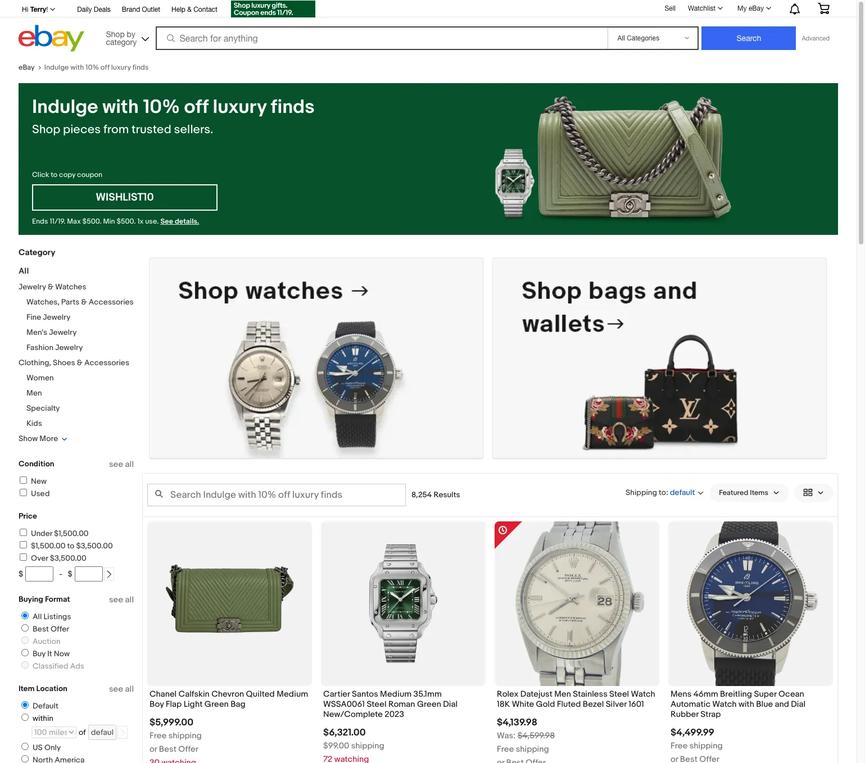 Task type: describe. For each thing, give the bounding box(es) containing it.
3 all from the top
[[125, 684, 134, 695]]

Over $3,500.00 checkbox
[[20, 554, 27, 561]]

men's jewelry link
[[26, 328, 77, 337]]

shipping for $6,321.00
[[351, 741, 384, 752]]

my ebay link
[[732, 2, 777, 15]]

daily deals link
[[77, 4, 111, 16]]

to for $3,500.00
[[67, 542, 74, 551]]

& up watches,
[[48, 282, 53, 292]]

used
[[31, 489, 50, 499]]

hi
[[22, 6, 28, 13]]

it
[[47, 650, 52, 659]]

medium inside the cartier santos medium 35.1mm wssa0061 steel roman green dial new/complete 2023
[[380, 689, 412, 700]]

men link
[[26, 389, 42, 398]]

pieces
[[63, 123, 101, 137]]

by
[[127, 30, 135, 39]]

shop inside indulge with 10% off luxury finds shop pieces from trusted sellers.
[[32, 123, 60, 137]]

see all button for used
[[109, 459, 134, 470]]

watchlist
[[688, 4, 716, 12]]

1 vertical spatial $3,500.00
[[50, 554, 86, 563]]

boy
[[150, 700, 164, 710]]

item
[[19, 684, 35, 694]]

Under $1,500.00 checkbox
[[20, 529, 27, 536]]

see all button for best offer
[[109, 595, 134, 606]]

super
[[754, 689, 777, 700]]

shipping to : default
[[626, 488, 695, 498]]

watch inside mens 46mm breitling super ocean automatic watch with blue and dial rubber strap
[[713, 700, 737, 710]]

3 see from the top
[[109, 684, 123, 695]]

0 vertical spatial $1,500.00
[[54, 529, 89, 539]]

watchlist link
[[682, 2, 728, 15]]

all for best offer
[[125, 595, 134, 606]]

shop by category button
[[101, 25, 152, 49]]

of
[[79, 728, 86, 738]]

Buy It Now radio
[[21, 650, 29, 657]]

min
[[103, 217, 115, 226]]

:
[[666, 488, 669, 497]]

from
[[103, 123, 129, 137]]

women link
[[26, 373, 54, 383]]

New checkbox
[[20, 477, 27, 484]]

dial inside the cartier santos medium 35.1mm wssa0061 steel roman green dial new/complete 2023
[[443, 700, 458, 710]]

see for best offer
[[109, 595, 123, 606]]

chanel calfskin chevron quilted medium boy flap light green bag link
[[150, 689, 310, 713]]

2 $500. from the left
[[117, 217, 136, 226]]

or
[[150, 745, 157, 755]]

off for indulge with 10% off luxury finds shop pieces from trusted sellers.
[[184, 96, 209, 119]]

Auction radio
[[21, 637, 29, 644]]

ads
[[70, 662, 84, 671]]

within
[[33, 714, 53, 724]]

main content containing $5,999.00
[[142, 249, 838, 764]]

within radio
[[21, 714, 29, 722]]

$5,999.00
[[150, 718, 194, 729]]

outlet
[[142, 6, 160, 13]]

fluted
[[557, 700, 581, 710]]

Minimum Value text field
[[25, 567, 54, 582]]

parts
[[61, 297, 80, 307]]

10% for indulge with 10% off luxury finds shop pieces from trusted sellers.
[[143, 96, 180, 119]]

$ for minimum value text field
[[19, 570, 23, 579]]

$5,999.00 free shipping or best offer
[[150, 718, 202, 755]]

bag
[[231, 700, 246, 710]]

rolex datejust men stainless steel watch 18k white gold fluted bezel silver 1601 link
[[497, 689, 657, 713]]

gold
[[536, 700, 555, 710]]

3 see all from the top
[[109, 684, 134, 695]]

shop inside shop by category
[[106, 30, 125, 39]]

default text field
[[88, 725, 116, 741]]

18k
[[497, 700, 510, 710]]

get the coupon image
[[231, 1, 315, 17]]

0 vertical spatial $3,500.00
[[76, 542, 113, 551]]

with for indulge with 10% off luxury finds shop pieces from trusted sellers.
[[103, 96, 139, 119]]

breitling
[[720, 689, 752, 700]]

help & contact
[[172, 6, 218, 13]]

submit price range image
[[105, 571, 113, 579]]

!
[[46, 6, 48, 13]]

show more
[[19, 434, 58, 444]]

$4,139.98
[[497, 718, 538, 729]]

to for :
[[659, 488, 666, 497]]

use.
[[145, 217, 159, 226]]

North America radio
[[21, 756, 29, 763]]

sell link
[[660, 4, 681, 12]]

jewelry & watches watches, parts & accessories fine jewelry men's jewelry fashion jewelry clothing, shoes & accessories women men specialty kids
[[19, 282, 134, 429]]

mens 46mm breitling super ocean automatic watch with blue and dial rubber strap image
[[671, 522, 831, 686]]

show
[[19, 434, 38, 444]]

more
[[40, 434, 58, 444]]

all listings
[[33, 612, 71, 622]]

green inside chanel calfskin chevron quilted medium boy flap light green bag
[[205, 700, 229, 710]]

jewelry up fashion jewelry link
[[49, 328, 77, 337]]

cartier santos medium 35.1mm wssa0061 steel roman green dial new/complete 2023 link
[[323, 689, 484, 723]]

default
[[670, 488, 695, 498]]

new
[[31, 477, 47, 486]]

brand outlet link
[[122, 4, 160, 16]]

$1,500.00 to $3,500.00
[[31, 542, 113, 551]]

offer inside $5,999.00 free shipping or best offer
[[178, 745, 198, 755]]

watches, parts & accessories link
[[26, 297, 134, 307]]

go image
[[119, 730, 126, 737]]

finds for indulge with 10% off luxury finds shop pieces from trusted sellers.
[[271, 96, 315, 119]]

flap
[[166, 700, 182, 710]]

over $3,500.00 link
[[18, 554, 86, 563]]

$4,499.99
[[671, 728, 715, 739]]

Classified Ads radio
[[21, 662, 29, 669]]

men's
[[26, 328, 47, 337]]

ends 11/19. max $500. min $500. 1x use. see details.
[[32, 217, 199, 226]]

fashion
[[26, 343, 53, 353]]

1601
[[629, 700, 644, 710]]

kids link
[[26, 419, 42, 429]]

Best Offer radio
[[21, 625, 29, 632]]

off for indulge with 10% off luxury finds
[[101, 63, 110, 72]]

0 vertical spatial accessories
[[89, 297, 134, 307]]

shop by category banner
[[16, 0, 838, 55]]

us only
[[33, 743, 61, 753]]

watches
[[55, 282, 86, 292]]

shop by category
[[106, 30, 137, 46]]

category
[[106, 37, 137, 46]]

with for indulge with 10% off luxury finds
[[70, 63, 84, 72]]

classified
[[33, 662, 68, 671]]

8,254 results
[[412, 490, 460, 500]]

all for all listings
[[33, 612, 42, 622]]

classified ads
[[33, 662, 84, 671]]

auction
[[33, 637, 60, 647]]

US Only radio
[[21, 743, 29, 751]]

men inside rolex datejust men stainless steel watch 18k white gold fluted bezel silver 1601
[[555, 689, 571, 700]]

jewelry up clothing, shoes & accessories link
[[55, 343, 83, 353]]

fine
[[26, 313, 41, 322]]

sellers.
[[174, 123, 213, 137]]

free inside $4,139.98 was: $4,599.98 free shipping
[[497, 745, 514, 755]]

with inside mens 46mm breitling super ocean automatic watch with blue and dial rubber strap
[[739, 700, 755, 710]]

used link
[[18, 489, 50, 499]]

show more button
[[19, 434, 68, 444]]

best inside $5,999.00 free shipping or best offer
[[159, 745, 177, 755]]

free for $5,999.00
[[150, 731, 167, 742]]

0 horizontal spatial ebay
[[19, 63, 35, 72]]

jewelry up men's jewelry link
[[43, 313, 71, 322]]

jewelry up watches,
[[19, 282, 46, 292]]

0 horizontal spatial best
[[33, 625, 49, 634]]



Task type: locate. For each thing, give the bounding box(es) containing it.
0 vertical spatial see all button
[[109, 459, 134, 470]]

quilted
[[246, 689, 275, 700]]

0 horizontal spatial with
[[70, 63, 84, 72]]

1 horizontal spatial dial
[[791, 700, 806, 710]]

indulge with 10% off luxury finds shop pieces from trusted sellers.
[[32, 96, 315, 137]]

offer
[[51, 625, 69, 634], [178, 745, 198, 755]]

2 dial from the left
[[791, 700, 806, 710]]

over $3,500.00
[[31, 554, 86, 563]]

1 horizontal spatial $
[[68, 570, 72, 579]]

watches,
[[26, 297, 59, 307]]

1 horizontal spatial with
[[103, 96, 139, 119]]

1 vertical spatial to
[[659, 488, 666, 497]]

handbags image
[[493, 258, 827, 458]]

0 vertical spatial see
[[109, 459, 123, 470]]

1 horizontal spatial $500.
[[117, 217, 136, 226]]

daily
[[77, 6, 92, 13]]

& right the shoes
[[77, 358, 83, 368]]

results
[[434, 490, 460, 500]]

ocean
[[779, 689, 805, 700]]

1 vertical spatial see all button
[[109, 595, 134, 606]]

None text field
[[493, 258, 827, 459]]

chanel calfskin chevron quilted medium boy flap light green bag image
[[147, 522, 312, 686]]

cartier santos medium 35.1mm wssa0061 steel roman green dial new/complete 2023
[[323, 689, 458, 720]]

shipping down $4,499.99
[[690, 741, 723, 752]]

all
[[125, 459, 134, 470], [125, 595, 134, 606], [125, 684, 134, 695]]

rolex datejust men stainless steel watch 18k white gold fluted bezel silver 1601
[[497, 689, 656, 710]]

0 vertical spatial to
[[51, 170, 57, 179]]

None text field
[[150, 258, 483, 459]]

see all for used
[[109, 459, 134, 470]]

dial inside mens 46mm breitling super ocean automatic watch with blue and dial rubber strap
[[791, 700, 806, 710]]

$99.00
[[323, 741, 349, 752]]

2 all from the top
[[125, 595, 134, 606]]

shop
[[106, 30, 125, 39], [32, 123, 60, 137]]

white
[[512, 700, 534, 710]]

1 vertical spatial all
[[125, 595, 134, 606]]

0 horizontal spatial off
[[101, 63, 110, 72]]

accessories right parts
[[89, 297, 134, 307]]

medium inside chanel calfskin chevron quilted medium boy flap light green bag
[[277, 689, 308, 700]]

1 vertical spatial ebay
[[19, 63, 35, 72]]

kids
[[26, 419, 42, 429]]

1 vertical spatial indulge
[[32, 96, 98, 119]]

1 vertical spatial $1,500.00
[[31, 542, 65, 551]]

to inside shipping to : default
[[659, 488, 666, 497]]

$4,139.98 was: $4,599.98 free shipping
[[497, 718, 555, 755]]

indulge for indulge with 10% off luxury finds shop pieces from trusted sellers.
[[32, 96, 98, 119]]

0 horizontal spatial $
[[19, 570, 23, 579]]

0 vertical spatial see all
[[109, 459, 134, 470]]

datejust
[[521, 689, 553, 700]]

&
[[187, 6, 192, 13], [48, 282, 53, 292], [81, 297, 87, 307], [77, 358, 83, 368]]

shipping down $4,599.98
[[516, 745, 549, 755]]

auction link
[[17, 637, 63, 647]]

0 vertical spatial with
[[70, 63, 84, 72]]

shipping inside the $6,321.00 $99.00 shipping
[[351, 741, 384, 752]]

best up the auction link
[[33, 625, 49, 634]]

item location
[[19, 684, 67, 694]]

$6,321.00
[[323, 728, 366, 739]]

finds inside indulge with 10% off luxury finds shop pieces from trusted sellers.
[[271, 96, 315, 119]]

all down category
[[19, 266, 29, 277]]

deals
[[94, 6, 111, 13]]

all right all listings radio
[[33, 612, 42, 622]]

2 horizontal spatial free
[[671, 741, 688, 752]]

see all
[[109, 459, 134, 470], [109, 595, 134, 606], [109, 684, 134, 695]]

1 vertical spatial with
[[103, 96, 139, 119]]

new link
[[18, 477, 47, 486]]

location
[[36, 684, 67, 694]]

to left copy
[[51, 170, 57, 179]]

2 see from the top
[[109, 595, 123, 606]]

0 vertical spatial best
[[33, 625, 49, 634]]

0 horizontal spatial to
[[51, 170, 57, 179]]

off up sellers.
[[184, 96, 209, 119]]

0 vertical spatial offer
[[51, 625, 69, 634]]

dial right "and"
[[791, 700, 806, 710]]

$3,500.00 up maximum value text box
[[76, 542, 113, 551]]

0 vertical spatial indulge
[[44, 63, 69, 72]]

view: gallery view image
[[804, 487, 824, 499]]

steel inside rolex datejust men stainless steel watch 18k white gold fluted bezel silver 1601
[[610, 689, 629, 700]]

1 horizontal spatial men
[[555, 689, 571, 700]]

free for $4,499.99
[[671, 741, 688, 752]]

your shopping cart image
[[818, 3, 831, 14]]

best
[[33, 625, 49, 634], [159, 745, 177, 755]]

0 vertical spatial all
[[19, 266, 29, 277]]

all listings link
[[17, 612, 73, 622]]

format
[[45, 595, 70, 605]]

luxury up sellers.
[[213, 96, 267, 119]]

1 vertical spatial off
[[184, 96, 209, 119]]

1x
[[137, 217, 144, 226]]

10% for indulge with 10% off luxury finds
[[86, 63, 99, 72]]

buy it now link
[[17, 650, 72, 659]]

0 horizontal spatial shop
[[32, 123, 60, 137]]

2 $ from the left
[[68, 570, 72, 579]]

Default radio
[[21, 702, 29, 709]]

chevron
[[212, 689, 244, 700]]

advanced link
[[797, 27, 836, 49]]

1 horizontal spatial all
[[33, 612, 42, 622]]

1 horizontal spatial ebay
[[749, 4, 764, 12]]

see all for best offer
[[109, 595, 134, 606]]

condition
[[19, 459, 54, 469]]

best right or
[[159, 745, 177, 755]]

2 vertical spatial with
[[739, 700, 755, 710]]

1 all from the top
[[125, 459, 134, 470]]

shipping inside $4,499.99 free shipping
[[690, 741, 723, 752]]

$500. left min
[[82, 217, 102, 226]]

santos
[[352, 689, 378, 700]]

blue
[[757, 700, 773, 710]]

listings
[[44, 612, 71, 622]]

under $1,500.00
[[31, 529, 89, 539]]

steel left 'roman'
[[367, 700, 387, 710]]

cartier santos medium 35.1mm wssa0061 steel roman green dial new/complete 2023 image
[[321, 542, 486, 666]]

1 medium from the left
[[277, 689, 308, 700]]

1 horizontal spatial best
[[159, 745, 177, 755]]

was:
[[497, 731, 516, 742]]

click
[[32, 170, 49, 179]]

shipping for $5,999.00
[[169, 731, 202, 742]]

2 horizontal spatial with
[[739, 700, 755, 710]]

buy it now
[[33, 650, 70, 659]]

0 horizontal spatial luxury
[[111, 63, 131, 72]]

specialty
[[26, 404, 60, 413]]

Search for anything text field
[[157, 28, 606, 49]]

free inside $4,499.99 free shipping
[[671, 741, 688, 752]]

1 vertical spatial see all
[[109, 595, 134, 606]]

ebay
[[749, 4, 764, 12], [19, 63, 35, 72]]

with left blue
[[739, 700, 755, 710]]

0 horizontal spatial finds
[[133, 63, 149, 72]]

men right the datejust
[[555, 689, 571, 700]]

featured items
[[719, 489, 769, 498]]

1 vertical spatial accessories
[[84, 358, 129, 368]]

copy
[[59, 170, 75, 179]]

rolex
[[497, 689, 519, 700]]

2 vertical spatial to
[[67, 542, 74, 551]]

steel right bezel
[[610, 689, 629, 700]]

steel
[[610, 689, 629, 700], [367, 700, 387, 710]]

with up from
[[103, 96, 139, 119]]

0 vertical spatial men
[[26, 389, 42, 398]]

items
[[750, 489, 769, 498]]

None submit
[[702, 26, 797, 50]]

0 vertical spatial finds
[[133, 63, 149, 72]]

green left bag
[[205, 700, 229, 710]]

2 green from the left
[[417, 700, 441, 710]]

$ right -
[[68, 570, 72, 579]]

1 horizontal spatial finds
[[271, 96, 315, 119]]

chanel
[[150, 689, 177, 700]]

$ for maximum value text box
[[68, 570, 72, 579]]

2 vertical spatial see
[[109, 684, 123, 695]]

details.
[[175, 217, 199, 226]]

$500. left 1x
[[117, 217, 136, 226]]

0 horizontal spatial all
[[19, 266, 29, 277]]

watch
[[631, 689, 656, 700], [713, 700, 737, 710]]

1 vertical spatial finds
[[271, 96, 315, 119]]

strap
[[701, 710, 721, 720]]

off down category
[[101, 63, 110, 72]]

1 horizontal spatial luxury
[[213, 96, 267, 119]]

0 vertical spatial shop
[[106, 30, 125, 39]]

shipping down $5,999.00 at left bottom
[[169, 731, 202, 742]]

brand outlet
[[122, 6, 160, 13]]

medium up 2023 on the bottom left of page
[[380, 689, 412, 700]]

0 horizontal spatial 10%
[[86, 63, 99, 72]]

luxury inside indulge with 10% off luxury finds shop pieces from trusted sellers.
[[213, 96, 267, 119]]

1 green from the left
[[205, 700, 229, 710]]

silver
[[606, 700, 627, 710]]

shipping
[[626, 488, 657, 497]]

1 horizontal spatial shop
[[106, 30, 125, 39]]

all for used
[[125, 459, 134, 470]]

Enter your search keyword text field
[[147, 484, 406, 507]]

0 horizontal spatial steel
[[367, 700, 387, 710]]

& right parts
[[81, 297, 87, 307]]

coupon
[[77, 170, 102, 179]]

shop left by
[[106, 30, 125, 39]]

best offer link
[[17, 625, 71, 634]]

ebay inside the account navigation
[[749, 4, 764, 12]]

free down $4,499.99
[[671, 741, 688, 752]]

$4,499.99 free shipping
[[671, 728, 723, 752]]

0 horizontal spatial free
[[150, 731, 167, 742]]

$1,500.00 up over $3,500.00 link
[[31, 542, 65, 551]]

11/19.
[[50, 217, 65, 226]]

to down under $1,500.00
[[67, 542, 74, 551]]

wishlist10 button
[[32, 184, 218, 211]]

$
[[19, 570, 23, 579], [68, 570, 72, 579]]

1 horizontal spatial watch
[[713, 700, 737, 710]]

0 vertical spatial 10%
[[86, 63, 99, 72]]

$ down the over $3,500.00 option
[[19, 570, 23, 579]]

0 vertical spatial off
[[101, 63, 110, 72]]

1 horizontal spatial medium
[[380, 689, 412, 700]]

watch inside rolex datejust men stainless steel watch 18k white gold fluted bezel silver 1601
[[631, 689, 656, 700]]

0 horizontal spatial men
[[26, 389, 42, 398]]

1 horizontal spatial 10%
[[143, 96, 180, 119]]

1 vertical spatial luxury
[[213, 96, 267, 119]]

0 horizontal spatial medium
[[277, 689, 308, 700]]

shipping down the $6,321.00
[[351, 741, 384, 752]]

with right ebay link
[[70, 63, 84, 72]]

shipping for $4,499.99
[[690, 741, 723, 752]]

medium right quilted
[[277, 689, 308, 700]]

& inside the account navigation
[[187, 6, 192, 13]]

accessories right the shoes
[[84, 358, 129, 368]]

Used checkbox
[[20, 489, 27, 497]]

1 see all from the top
[[109, 459, 134, 470]]

1 vertical spatial all
[[33, 612, 42, 622]]

1 vertical spatial 10%
[[143, 96, 180, 119]]

with inside indulge with 10% off luxury finds shop pieces from trusted sellers.
[[103, 96, 139, 119]]

none submit inside shop by category banner
[[702, 26, 797, 50]]

-
[[59, 570, 62, 579]]

1 $500. from the left
[[82, 217, 102, 226]]

indulge inside indulge with 10% off luxury finds shop pieces from trusted sellers.
[[32, 96, 98, 119]]

$3,500.00 down $1,500.00 to $3,500.00 link
[[50, 554, 86, 563]]

steel inside the cartier santos medium 35.1mm wssa0061 steel roman green dial new/complete 2023
[[367, 700, 387, 710]]

luxury for indulge with 10% off luxury finds shop pieces from trusted sellers.
[[213, 96, 267, 119]]

offer down $5,999.00 at left bottom
[[178, 745, 198, 755]]

to for copy
[[51, 170, 57, 179]]

wssa0061
[[323, 700, 365, 710]]

10% inside indulge with 10% off luxury finds shop pieces from trusted sellers.
[[143, 96, 180, 119]]

1 vertical spatial see
[[109, 595, 123, 606]]

luxury down category
[[111, 63, 131, 72]]

All Listings radio
[[21, 612, 29, 620]]

0 vertical spatial luxury
[[111, 63, 131, 72]]

ends
[[32, 217, 48, 226]]

1 see from the top
[[109, 459, 123, 470]]

men
[[26, 389, 42, 398], [555, 689, 571, 700]]

1 vertical spatial shop
[[32, 123, 60, 137]]

1 vertical spatial men
[[555, 689, 571, 700]]

1 horizontal spatial free
[[497, 745, 514, 755]]

0 horizontal spatial offer
[[51, 625, 69, 634]]

0 horizontal spatial green
[[205, 700, 229, 710]]

brand
[[122, 6, 140, 13]]

1 dial from the left
[[443, 700, 458, 710]]

1 vertical spatial offer
[[178, 745, 198, 755]]

1 horizontal spatial off
[[184, 96, 209, 119]]

under
[[31, 529, 52, 539]]

Maximum Value text field
[[75, 567, 103, 582]]

3 see all button from the top
[[109, 684, 134, 695]]

to left default
[[659, 488, 666, 497]]

& right help
[[187, 6, 192, 13]]

1 $ from the left
[[19, 570, 23, 579]]

dial right 35.1mm
[[443, 700, 458, 710]]

men down women link
[[26, 389, 42, 398]]

watches image
[[150, 258, 483, 458]]

8,254
[[412, 490, 432, 500]]

only
[[44, 743, 61, 753]]

2 horizontal spatial to
[[659, 488, 666, 497]]

2 see all from the top
[[109, 595, 134, 606]]

0 horizontal spatial dial
[[443, 700, 458, 710]]

chanel calfskin chevron quilted medium boy flap light green bag
[[150, 689, 308, 710]]

shop left pieces
[[32, 123, 60, 137]]

free inside $5,999.00 free shipping or best offer
[[150, 731, 167, 742]]

indulge for indulge with 10% off luxury finds
[[44, 63, 69, 72]]

green inside the cartier santos medium 35.1mm wssa0061 steel roman green dial new/complete 2023
[[417, 700, 441, 710]]

all for all
[[19, 266, 29, 277]]

jewelry & watches link
[[19, 282, 86, 292]]

luxury for indulge with 10% off luxury finds
[[111, 63, 131, 72]]

2 vertical spatial all
[[125, 684, 134, 695]]

shipping inside $4,139.98 was: $4,599.98 free shipping
[[516, 745, 549, 755]]

rolex datejust men stainless steel watch 18k white gold fluted bezel silver 1601 image
[[506, 522, 649, 686]]

1 horizontal spatial steel
[[610, 689, 629, 700]]

over
[[31, 554, 48, 563]]

see for used
[[109, 459, 123, 470]]

my
[[738, 4, 747, 12]]

free up or
[[150, 731, 167, 742]]

men inside jewelry & watches watches, parts & accessories fine jewelry men's jewelry fashion jewelry clothing, shoes & accessories women men specialty kids
[[26, 389, 42, 398]]

main content
[[142, 249, 838, 764]]

green right 'roman'
[[417, 700, 441, 710]]

2 medium from the left
[[380, 689, 412, 700]]

fashion jewelry link
[[26, 343, 83, 353]]

specialty link
[[26, 404, 60, 413]]

$1,500.00 to $3,500.00 checkbox
[[20, 542, 27, 549]]

bezel
[[583, 700, 604, 710]]

$1,500.00 up $1,500.00 to $3,500.00
[[54, 529, 89, 539]]

2 vertical spatial see all
[[109, 684, 134, 695]]

0 horizontal spatial $500.
[[82, 217, 102, 226]]

1 horizontal spatial green
[[417, 700, 441, 710]]

off inside indulge with 10% off luxury finds shop pieces from trusted sellers.
[[184, 96, 209, 119]]

account navigation
[[16, 0, 838, 19]]

2 see all button from the top
[[109, 595, 134, 606]]

1 see all button from the top
[[109, 459, 134, 470]]

1 horizontal spatial to
[[67, 542, 74, 551]]

0 horizontal spatial watch
[[631, 689, 656, 700]]

offer down "listings"
[[51, 625, 69, 634]]

free down was: at bottom right
[[497, 745, 514, 755]]

2 vertical spatial see all button
[[109, 684, 134, 695]]

shipping
[[169, 731, 202, 742], [351, 741, 384, 752], [690, 741, 723, 752], [516, 745, 549, 755]]

1 horizontal spatial offer
[[178, 745, 198, 755]]

finds for indulge with 10% off luxury finds
[[133, 63, 149, 72]]

shipping inside $5,999.00 free shipping or best offer
[[169, 731, 202, 742]]

1 vertical spatial best
[[159, 745, 177, 755]]

0 vertical spatial ebay
[[749, 4, 764, 12]]

0 vertical spatial all
[[125, 459, 134, 470]]



Task type: vqa. For each thing, say whether or not it's contained in the screenshot.
'Condition:'
no



